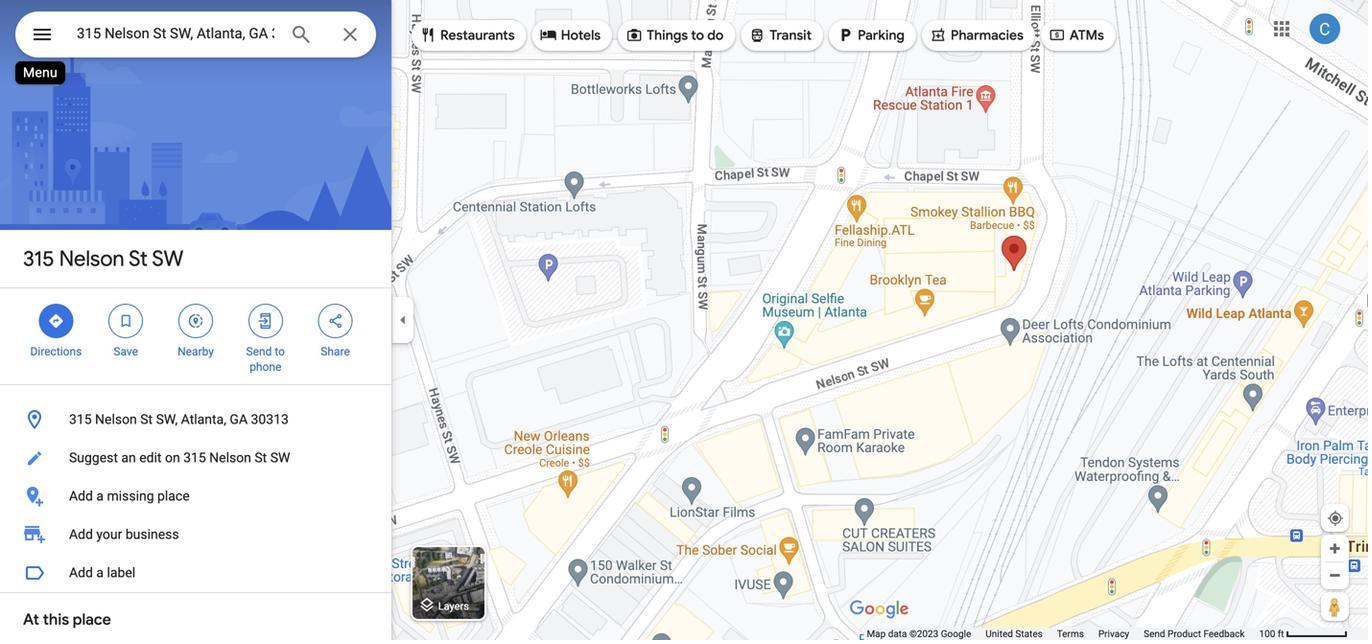 Task type: describe. For each thing, give the bounding box(es) containing it.
this
[[43, 611, 69, 630]]

terms
[[1057, 629, 1084, 640]]

add a missing place button
[[0, 478, 391, 516]]

315 nelson st sw, atlanta, ga 30313
[[69, 412, 289, 428]]

at
[[23, 611, 39, 630]]

315 Nelson St SW, Atlanta, GA 30313 field
[[15, 12, 376, 58]]

united states button
[[986, 628, 1043, 641]]

add for add a label
[[69, 566, 93, 581]]

send product feedback
[[1144, 629, 1245, 640]]


[[540, 24, 557, 46]]

315 nelson st sw main content
[[0, 0, 391, 641]]

on
[[165, 450, 180, 466]]

do
[[707, 27, 724, 44]]

315 for 315 nelson st sw
[[23, 246, 54, 272]]

 parking
[[837, 24, 905, 46]]

add for add your business
[[69, 527, 93, 543]]

send to phone
[[246, 345, 285, 374]]

nearby
[[178, 345, 214, 359]]

feedback
[[1203, 629, 1245, 640]]

directions
[[30, 345, 82, 359]]

atms
[[1070, 27, 1104, 44]]

315 nelson st sw, atlanta, ga 30313 button
[[0, 401, 391, 439]]

business
[[125, 527, 179, 543]]

phone
[[250, 361, 281, 374]]


[[257, 311, 274, 332]]

product
[[1168, 629, 1201, 640]]


[[1048, 24, 1066, 46]]

hotels
[[561, 27, 601, 44]]

privacy
[[1098, 629, 1129, 640]]

a for missing
[[96, 489, 104, 505]]


[[31, 21, 54, 48]]

100 ft button
[[1259, 629, 1348, 640]]

 things to do
[[626, 24, 724, 46]]

add your business
[[69, 527, 179, 543]]

show street view coverage image
[[1321, 593, 1349, 622]]

united states
[[986, 629, 1043, 640]]

data
[[888, 629, 907, 640]]

missing
[[107, 489, 154, 505]]

add a label button
[[0, 555, 391, 593]]

 transit
[[749, 24, 812, 46]]

your
[[96, 527, 122, 543]]

restaurants
[[440, 27, 515, 44]]


[[626, 24, 643, 46]]

315 for 315 nelson st sw, atlanta, ga 30313
[[69, 412, 92, 428]]

2 vertical spatial st
[[255, 450, 267, 466]]


[[47, 311, 65, 332]]

add a missing place
[[69, 489, 190, 505]]

place inside button
[[157, 489, 190, 505]]

actions for 315 nelson st sw region
[[0, 289, 391, 385]]

30313
[[251, 412, 289, 428]]

send product feedback button
[[1144, 628, 1245, 641]]

100
[[1259, 629, 1275, 640]]

transit
[[770, 27, 812, 44]]

nelson for sw
[[59, 246, 124, 272]]

google
[[941, 629, 971, 640]]

label
[[107, 566, 135, 581]]

atlanta,
[[181, 412, 226, 428]]

send for send to phone
[[246, 345, 272, 359]]



Task type: locate. For each thing, give the bounding box(es) containing it.
suggest an edit on 315 nelson st sw button
[[0, 439, 391, 478]]

suggest an edit on 315 nelson st sw
[[69, 450, 290, 466]]

1 vertical spatial nelson
[[95, 412, 137, 428]]

privacy button
[[1098, 628, 1129, 641]]

1 horizontal spatial sw
[[270, 450, 290, 466]]

pharmacies
[[951, 27, 1024, 44]]

none field inside '315 nelson st sw, atlanta, ga 30313' field
[[77, 22, 274, 45]]

google account: cat marinescu  
(ecaterina.marinescu@adept.ai) image
[[1310, 14, 1340, 44]]

share
[[321, 345, 350, 359]]

 search field
[[15, 12, 376, 61]]

an
[[121, 450, 136, 466]]

0 horizontal spatial 315
[[23, 246, 54, 272]]

terms button
[[1057, 628, 1084, 641]]


[[327, 311, 344, 332]]

1 horizontal spatial place
[[157, 489, 190, 505]]

2 a from the top
[[96, 566, 104, 581]]

a
[[96, 489, 104, 505], [96, 566, 104, 581]]

footer inside google maps element
[[867, 628, 1259, 641]]

to inside  things to do
[[691, 27, 704, 44]]

st up  on the left of page
[[129, 246, 148, 272]]

layers
[[438, 601, 469, 613]]


[[117, 311, 134, 332]]

1 vertical spatial send
[[1144, 629, 1165, 640]]

315 up the 'suggest'
[[69, 412, 92, 428]]

st for sw,
[[140, 412, 153, 428]]

things
[[647, 27, 688, 44]]

0 vertical spatial add
[[69, 489, 93, 505]]

save
[[114, 345, 138, 359]]

send left product
[[1144, 629, 1165, 640]]

0 horizontal spatial send
[[246, 345, 272, 359]]

footer containing map data ©2023 google
[[867, 628, 1259, 641]]


[[419, 24, 437, 46]]

sw,
[[156, 412, 178, 428]]

0 vertical spatial sw
[[152, 246, 184, 272]]

add down the 'suggest'
[[69, 489, 93, 505]]

st left sw,
[[140, 412, 153, 428]]

sw down 30313
[[270, 450, 290, 466]]

nelson
[[59, 246, 124, 272], [95, 412, 137, 428], [209, 450, 251, 466]]

0 vertical spatial a
[[96, 489, 104, 505]]


[[930, 24, 947, 46]]

place
[[157, 489, 190, 505], [73, 611, 111, 630]]

 pharmacies
[[930, 24, 1024, 46]]

nelson down ga
[[209, 450, 251, 466]]

 restaurants
[[419, 24, 515, 46]]

united
[[986, 629, 1013, 640]]


[[837, 24, 854, 46]]

send inside button
[[1144, 629, 1165, 640]]

ga
[[230, 412, 248, 428]]

0 horizontal spatial to
[[275, 345, 285, 359]]

100 ft
[[1259, 629, 1284, 640]]

1 a from the top
[[96, 489, 104, 505]]

1 vertical spatial a
[[96, 566, 104, 581]]

map
[[867, 629, 886, 640]]

sw inside button
[[270, 450, 290, 466]]

nelson up an
[[95, 412, 137, 428]]

1 horizontal spatial 315
[[69, 412, 92, 428]]

to
[[691, 27, 704, 44], [275, 345, 285, 359]]

add left label
[[69, 566, 93, 581]]

add a label
[[69, 566, 135, 581]]

st for sw
[[129, 246, 148, 272]]

send up phone
[[246, 345, 272, 359]]

1 vertical spatial st
[[140, 412, 153, 428]]


[[749, 24, 766, 46]]

add inside button
[[69, 489, 93, 505]]

2 add from the top
[[69, 527, 93, 543]]

nelson up  on the left of page
[[59, 246, 124, 272]]

place down on
[[157, 489, 190, 505]]

2 vertical spatial add
[[69, 566, 93, 581]]

3 add from the top
[[69, 566, 93, 581]]

1 vertical spatial sw
[[270, 450, 290, 466]]

 atms
[[1048, 24, 1104, 46]]

edit
[[139, 450, 162, 466]]

2 horizontal spatial 315
[[183, 450, 206, 466]]

None field
[[77, 22, 274, 45]]

0 vertical spatial nelson
[[59, 246, 124, 272]]

315 up the 
[[23, 246, 54, 272]]

0 vertical spatial st
[[129, 246, 148, 272]]

315
[[23, 246, 54, 272], [69, 412, 92, 428], [183, 450, 206, 466]]

0 vertical spatial to
[[691, 27, 704, 44]]

1 horizontal spatial send
[[1144, 629, 1165, 640]]

sw
[[152, 246, 184, 272], [270, 450, 290, 466]]

1 vertical spatial place
[[73, 611, 111, 630]]

to left do
[[691, 27, 704, 44]]

0 horizontal spatial place
[[73, 611, 111, 630]]

st
[[129, 246, 148, 272], [140, 412, 153, 428], [255, 450, 267, 466]]

1 vertical spatial 315
[[69, 412, 92, 428]]

a inside add a missing place button
[[96, 489, 104, 505]]

a for label
[[96, 566, 104, 581]]

©2023
[[909, 629, 939, 640]]

at this place
[[23, 611, 111, 630]]

add left your
[[69, 527, 93, 543]]

2 vertical spatial 315
[[183, 450, 206, 466]]

1 vertical spatial to
[[275, 345, 285, 359]]

zoom in image
[[1328, 542, 1342, 556]]

states
[[1015, 629, 1043, 640]]

google maps element
[[0, 0, 1368, 641]]

nelson for sw,
[[95, 412, 137, 428]]

ft
[[1278, 629, 1284, 640]]

to up phone
[[275, 345, 285, 359]]

send for send product feedback
[[1144, 629, 1165, 640]]

1 horizontal spatial to
[[691, 27, 704, 44]]

add inside button
[[69, 566, 93, 581]]

parking
[[858, 27, 905, 44]]

a left label
[[96, 566, 104, 581]]

1 vertical spatial add
[[69, 527, 93, 543]]

show your location image
[[1327, 510, 1344, 528]]

zoom out image
[[1328, 569, 1342, 583]]

map data ©2023 google
[[867, 629, 971, 640]]

add your business link
[[0, 516, 391, 555]]

 hotels
[[540, 24, 601, 46]]

add
[[69, 489, 93, 505], [69, 527, 93, 543], [69, 566, 93, 581]]

footer
[[867, 628, 1259, 641]]

2 vertical spatial nelson
[[209, 450, 251, 466]]

0 vertical spatial place
[[157, 489, 190, 505]]

to inside send to phone
[[275, 345, 285, 359]]

place right this
[[73, 611, 111, 630]]

sw up actions for 315 nelson st sw region
[[152, 246, 184, 272]]

collapse side panel image
[[392, 310, 413, 331]]

0 vertical spatial send
[[246, 345, 272, 359]]

a inside button
[[96, 566, 104, 581]]

add for add a missing place
[[69, 489, 93, 505]]

send inside send to phone
[[246, 345, 272, 359]]


[[187, 311, 204, 332]]

send
[[246, 345, 272, 359], [1144, 629, 1165, 640]]

suggest
[[69, 450, 118, 466]]

a left missing
[[96, 489, 104, 505]]

0 vertical spatial 315
[[23, 246, 54, 272]]

0 horizontal spatial sw
[[152, 246, 184, 272]]

315 nelson st sw
[[23, 246, 184, 272]]

315 right on
[[183, 450, 206, 466]]

 button
[[15, 12, 69, 61]]

st down 30313
[[255, 450, 267, 466]]

1 add from the top
[[69, 489, 93, 505]]



Task type: vqa. For each thing, say whether or not it's contained in the screenshot.
top Oaks
no



